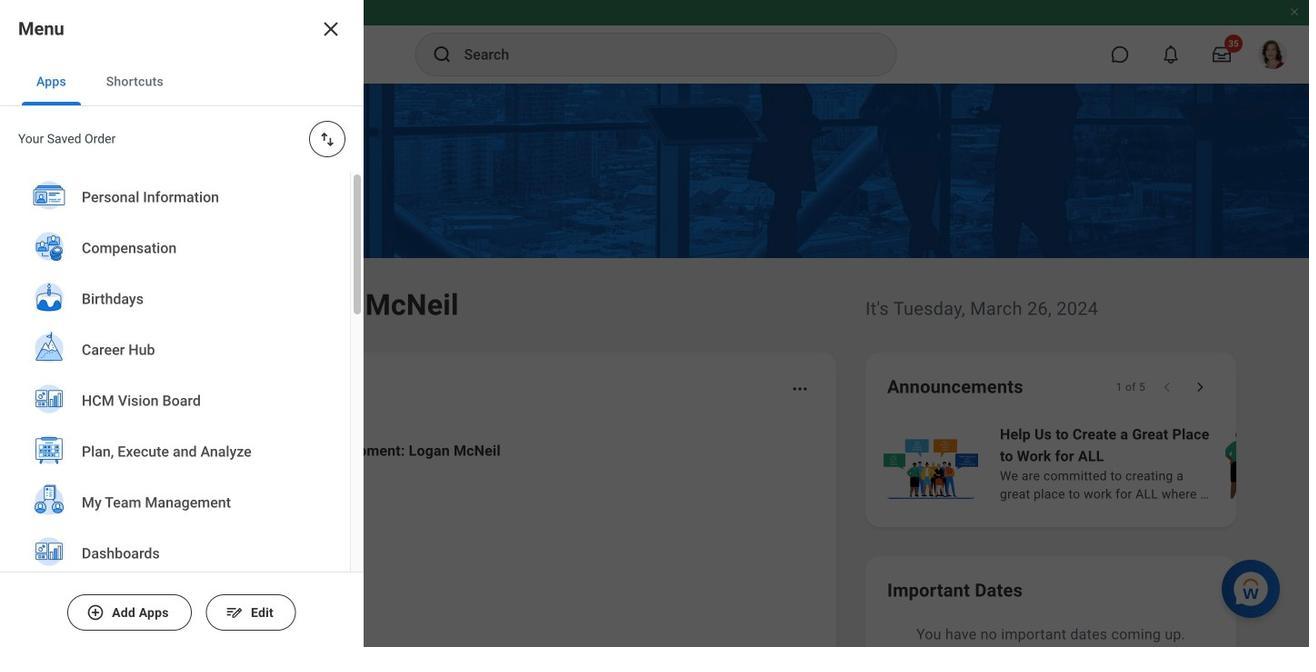 Task type: describe. For each thing, give the bounding box(es) containing it.
inbox large image
[[1213, 45, 1231, 64]]

plus circle image
[[87, 604, 105, 622]]

book open image
[[121, 623, 148, 648]]

list inside the global navigation dialog
[[0, 172, 350, 648]]

notifications large image
[[1162, 45, 1180, 64]]

close environment banner image
[[1290, 6, 1301, 17]]

x image
[[320, 18, 342, 40]]



Task type: vqa. For each thing, say whether or not it's contained in the screenshot.
list
yes



Task type: locate. For each thing, give the bounding box(es) containing it.
tab list
[[0, 58, 364, 106]]

inbox image
[[121, 548, 148, 576]]

profile logan mcneil element
[[1248, 35, 1299, 75]]

chevron left small image
[[1159, 378, 1177, 397]]

status
[[1116, 380, 1146, 395]]

sort image
[[318, 130, 336, 148]]

banner
[[0, 0, 1310, 84]]

search image
[[432, 44, 453, 65]]

text edit image
[[225, 604, 244, 622]]

main content
[[0, 84, 1310, 648]]

list
[[0, 172, 350, 648], [880, 422, 1310, 506], [95, 426, 815, 648]]

global navigation dialog
[[0, 0, 364, 648]]

chevron right small image
[[1191, 378, 1210, 397]]



